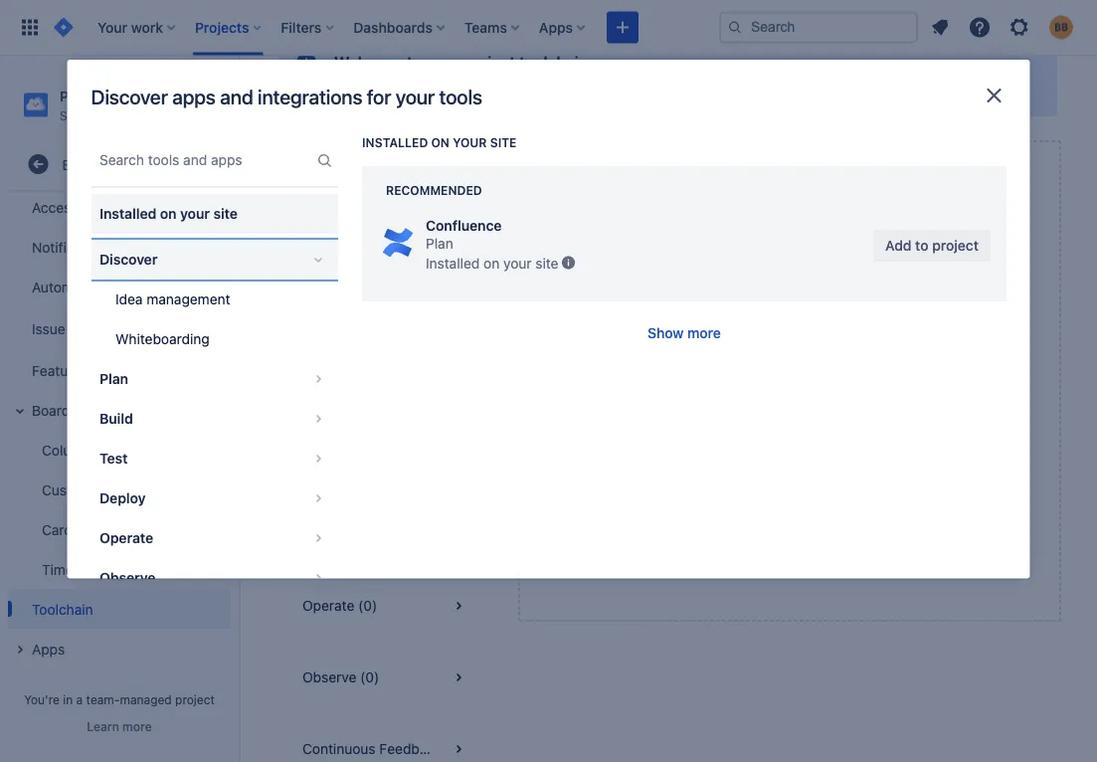 Task type: locate. For each thing, give the bounding box(es) containing it.
close modal image
[[983, 84, 1007, 107]]

project,
[[707, 82, 756, 99]]

1 horizontal spatial site
[[535, 255, 558, 272]]

0 horizontal spatial build
[[99, 410, 133, 427]]

0 vertical spatial tools
[[439, 85, 483, 108]]

installed on your site down confluence plan
[[425, 255, 558, 272]]

0 vertical spatial observe
[[99, 570, 155, 586]]

2 horizontal spatial and
[[760, 82, 784, 99]]

1 horizontal spatial observe
[[303, 669, 357, 686]]

apps button
[[8, 629, 231, 669]]

0 horizontal spatial learn more button
[[87, 718, 152, 734]]

columns
[[42, 442, 98, 458]]

to right back
[[98, 156, 111, 172]]

discover inside "button"
[[303, 239, 358, 256]]

more inside welcome to your project toolchain discover integrations for your tools, connect work to your project, and manage it all right here. learn more
[[983, 82, 1017, 99]]

all right it
[[854, 82, 869, 99]]

chevron icon pointing right image inside deploy button
[[306, 487, 330, 510]]

chevron icon pointing right image for plan
[[306, 367, 330, 391]]

images
[[116, 521, 162, 538]]

test for test
[[99, 450, 127, 467]]

show
[[647, 325, 684, 341]]

test for test (0)
[[303, 454, 330, 471]]

1 vertical spatial tools
[[355, 168, 387, 184]]

on up notifications link at top left
[[160, 205, 176, 222]]

build up the 'columns and statuses'
[[99, 410, 133, 427]]

0 vertical spatial site
[[213, 205, 237, 222]]

1 vertical spatial observe
[[303, 669, 357, 686]]

1 vertical spatial build
[[99, 410, 133, 427]]

chevron icon pointing right image for observe
[[306, 566, 330, 590]]

1 horizontal spatial all
[[854, 82, 869, 99]]

project inside welcome to your project toolchain discover integrations for your tools, connect work to your project, and manage it all right here. learn more
[[463, 53, 516, 72]]

0 horizontal spatial learn
[[87, 719, 119, 733]]

learn left close modal icon on the right top of the page
[[942, 82, 979, 99]]

3 chevron icon pointing right image from the top
[[306, 447, 330, 471]]

all right view
[[337, 168, 352, 184]]

1 vertical spatial learn
[[87, 719, 119, 733]]

deploy for deploy
[[99, 490, 145, 507]]

toolchain
[[519, 53, 588, 72]]

to
[[407, 53, 422, 72], [658, 82, 671, 99], [98, 156, 111, 172], [915, 237, 929, 254]]

project inside project 1 software project
[[113, 108, 153, 122]]

idea management
[[115, 291, 230, 307]]

observe inside discover apps and integrations for your tools dialog
[[99, 570, 155, 586]]

project down 1
[[113, 108, 153, 122]]

project up access link
[[114, 156, 160, 172]]

0 horizontal spatial tools
[[355, 168, 387, 184]]

your inside installed on your site 'button'
[[180, 205, 209, 222]]

0 vertical spatial operate
[[99, 530, 153, 546]]

to for welcome
[[407, 53, 422, 72]]

discover up idea
[[99, 251, 157, 268]]

test inside "button"
[[303, 454, 330, 471]]

project 1 software project
[[60, 88, 153, 122]]

0 horizontal spatial on
[[160, 205, 176, 222]]

discover left apps
[[91, 85, 168, 108]]

card
[[42, 521, 73, 538]]

your left project,
[[675, 82, 703, 99]]

plan
[[425, 235, 453, 252], [99, 371, 128, 387]]

site up "discover" button
[[213, 205, 237, 222]]

(0) up deploy (0)
[[333, 454, 352, 471]]

notifications link
[[8, 227, 231, 267]]

operate for operate
[[99, 530, 153, 546]]

discover for discover apps and integrations for your tools
[[91, 85, 168, 108]]

0 horizontal spatial site
[[213, 205, 237, 222]]

and right project,
[[760, 82, 784, 99]]

to inside button
[[915, 237, 929, 254]]

installed up notifications link at top left
[[99, 205, 156, 222]]

1 vertical spatial installed
[[425, 255, 479, 272]]

operate up timeline link
[[99, 530, 153, 546]]

project left toolchain
[[463, 53, 516, 72]]

1 horizontal spatial and
[[220, 85, 253, 108]]

learn more button down the you're in a team-managed project
[[87, 718, 152, 734]]

group containing access
[[4, 142, 231, 675]]

(0) for operate (0)
[[358, 598, 377, 614]]

observe up continuous
[[303, 669, 357, 686]]

and up filters
[[102, 442, 126, 458]]

your up "discover" button
[[180, 205, 209, 222]]

1 vertical spatial deploy
[[303, 526, 347, 542]]

1 vertical spatial plan
[[99, 371, 128, 387]]

project right add
[[932, 237, 979, 254]]

learn more button right the here.
[[942, 81, 1017, 101]]

test (0)
[[303, 454, 352, 471]]

to right "welcome" at the left top of page
[[407, 53, 422, 72]]

0 vertical spatial on
[[160, 205, 176, 222]]

discover
[[334, 82, 390, 99], [91, 85, 168, 108], [303, 239, 358, 256], [99, 251, 157, 268]]

tools inside dialog
[[439, 85, 483, 108]]

1 horizontal spatial integrations
[[394, 82, 470, 99]]

discover apps and integrations for your tools
[[91, 85, 483, 108]]

welcome
[[334, 53, 403, 72]]

tools down installed
[[355, 168, 387, 184]]

0 vertical spatial learn more button
[[942, 81, 1017, 101]]

1 horizontal spatial plan
[[425, 235, 453, 252]]

operate down deploy (0)
[[303, 598, 355, 614]]

for down "welcome" at the left top of page
[[367, 85, 391, 108]]

build up test (0) on the left of the page
[[303, 383, 335, 399]]

(0) for observe (0)
[[360, 669, 379, 686]]

issue types link
[[8, 307, 231, 350]]

observe for observe (0)
[[303, 669, 357, 686]]

observe up toolchain "link"
[[99, 570, 155, 586]]

banner
[[0, 0, 1098, 56]]

observe for observe
[[99, 570, 155, 586]]

toolchain
[[32, 601, 93, 617]]

all inside welcome to your project toolchain discover integrations for your tools, connect work to your project, and manage it all right here. learn more
[[854, 82, 869, 99]]

plan inside confluence plan
[[425, 235, 453, 252]]

jira software image
[[52, 15, 76, 39]]

0 vertical spatial deploy
[[99, 490, 145, 507]]

for inside welcome to your project toolchain discover integrations for your tools, connect work to your project, and manage it all right here. learn more
[[474, 82, 492, 99]]

deploy down test (0) on the left of the page
[[303, 526, 347, 542]]

learn down team-
[[87, 719, 119, 733]]

2 vertical spatial more
[[122, 719, 152, 733]]

(0) up operate (0)
[[351, 526, 370, 542]]

more right the here.
[[983, 82, 1017, 99]]

1 horizontal spatial learn
[[942, 82, 979, 99]]

test inside 'button'
[[99, 450, 127, 467]]

test down build (0)
[[303, 454, 330, 471]]

0 horizontal spatial observe
[[99, 570, 155, 586]]

your left teams in your company use this app image
[[503, 255, 531, 272]]

deploy inside button
[[303, 526, 347, 542]]

tools up your
[[439, 85, 483, 108]]

1 vertical spatial more
[[687, 325, 721, 341]]

1 horizontal spatial tools
[[439, 85, 483, 108]]

(0) down installed
[[391, 168, 410, 184]]

cover
[[76, 521, 112, 538]]

chevron icon pointing right image inside build button
[[306, 407, 330, 431]]

discover inside button
[[99, 251, 157, 268]]

Search field
[[719, 11, 919, 43]]

0 horizontal spatial integrations
[[258, 85, 363, 108]]

1 vertical spatial all
[[337, 168, 352, 184]]

search image
[[727, 19, 743, 35]]

(0) down "deploy (0)" button
[[358, 598, 377, 614]]

automation
[[32, 278, 105, 295]]

deploy (0)
[[303, 526, 370, 542]]

build inside discover apps and integrations for your tools dialog
[[99, 410, 133, 427]]

integrations inside dialog
[[258, 85, 363, 108]]

deploy
[[99, 490, 145, 507], [303, 526, 347, 542]]

integrations up the installed on your site
[[394, 82, 470, 99]]

more
[[983, 82, 1017, 99], [687, 325, 721, 341], [122, 719, 152, 733]]

idea
[[115, 291, 142, 307]]

for
[[474, 82, 492, 99], [367, 85, 391, 108]]

all
[[854, 82, 869, 99], [337, 168, 352, 184]]

chevron icon pointing right image inside observe button
[[306, 566, 330, 590]]

discover down "welcome" at the left top of page
[[334, 82, 390, 99]]

test
[[99, 450, 127, 467], [303, 454, 330, 471]]

project
[[60, 88, 107, 104]]

plan down confluence at the left of the page
[[425, 235, 453, 252]]

(0) right feedback
[[446, 741, 465, 757]]

on down confluence plan
[[483, 255, 499, 272]]

1 vertical spatial installed on your site
[[425, 255, 558, 272]]

installed down confluence plan
[[425, 255, 479, 272]]

0 horizontal spatial for
[[367, 85, 391, 108]]

0 horizontal spatial installed
[[99, 205, 156, 222]]

0 horizontal spatial plan
[[99, 371, 128, 387]]

(0) right chevron icon pointing down
[[362, 239, 381, 256]]

0 vertical spatial plan
[[425, 235, 453, 252]]

view all tools (0)
[[303, 168, 410, 184]]

1 horizontal spatial on
[[483, 255, 499, 272]]

integrations
[[394, 82, 470, 99], [258, 85, 363, 108]]

apps
[[172, 85, 216, 108]]

access link
[[8, 187, 231, 227]]

0 horizontal spatial installed on your site
[[99, 205, 237, 222]]

1 horizontal spatial deploy
[[303, 526, 347, 542]]

confluence logo image
[[378, 223, 417, 263]]

on
[[160, 205, 176, 222], [483, 255, 499, 272]]

right
[[872, 82, 902, 99]]

chevron icon pointing right image for operate
[[306, 526, 330, 550]]

and
[[760, 82, 784, 99], [220, 85, 253, 108], [102, 442, 126, 458]]

0 horizontal spatial more
[[122, 719, 152, 733]]

deploy inside button
[[99, 490, 145, 507]]

4 chevron icon pointing right image from the top
[[306, 487, 330, 510]]

discover for discover (0)
[[303, 239, 358, 256]]

0 vertical spatial installed on your site
[[99, 205, 237, 222]]

deploy up card cover images link
[[99, 490, 145, 507]]

observe
[[99, 570, 155, 586], [303, 669, 357, 686]]

6 chevron icon pointing right image from the top
[[306, 566, 330, 590]]

more down the managed
[[122, 719, 152, 733]]

0 vertical spatial build
[[303, 383, 335, 399]]

more right "show"
[[687, 325, 721, 341]]

5 chevron icon pointing right image from the top
[[306, 526, 330, 550]]

1 horizontal spatial build
[[303, 383, 335, 399]]

installed on your site up notifications link at top left
[[99, 205, 237, 222]]

0 vertical spatial learn
[[942, 82, 979, 99]]

(0) up continuous feedback (0) button
[[360, 669, 379, 686]]

2 horizontal spatial more
[[983, 82, 1017, 99]]

work
[[623, 82, 654, 99]]

discover left confluence logo
[[303, 239, 358, 256]]

1 chevron icon pointing right image from the top
[[306, 367, 330, 391]]

here.
[[906, 82, 938, 99]]

0 vertical spatial installed
[[99, 205, 156, 222]]

0 horizontal spatial operate
[[99, 530, 153, 546]]

0 horizontal spatial all
[[337, 168, 352, 184]]

1 horizontal spatial for
[[474, 82, 492, 99]]

more inside button
[[687, 325, 721, 341]]

to for add
[[915, 237, 929, 254]]

chevron icon pointing right image inside "operate" button
[[306, 526, 330, 550]]

2 chevron icon pointing right image from the top
[[306, 407, 330, 431]]

site
[[490, 135, 516, 149]]

(0) up test (0) on the left of the page
[[338, 383, 357, 399]]

test up filters
[[99, 450, 127, 467]]

1 vertical spatial site
[[535, 255, 558, 272]]

chevron icon pointing right image inside test 'button'
[[306, 447, 330, 471]]

0 vertical spatial more
[[983, 82, 1017, 99]]

for up your
[[474, 82, 492, 99]]

1 horizontal spatial more
[[687, 325, 721, 341]]

continuous feedback (0) button
[[279, 714, 494, 762]]

group
[[4, 142, 231, 675], [91, 234, 338, 644]]

group containing discover
[[91, 234, 338, 644]]

learn
[[942, 82, 979, 99], [87, 719, 119, 733]]

it
[[842, 82, 850, 99]]

and right apps
[[220, 85, 253, 108]]

Search tools and apps field
[[93, 142, 312, 178]]

1 horizontal spatial test
[[303, 454, 330, 471]]

you're
[[24, 693, 60, 707]]

0 horizontal spatial deploy
[[99, 490, 145, 507]]

issue
[[32, 320, 65, 337]]

chevron icon pointing down image
[[306, 248, 330, 272]]

0 vertical spatial all
[[854, 82, 869, 99]]

integrations down "welcome" at the left top of page
[[258, 85, 363, 108]]

1 vertical spatial operate
[[303, 598, 355, 614]]

to right work
[[658, 82, 671, 99]]

site left teams in your company use this app image
[[535, 255, 558, 272]]

0 horizontal spatial test
[[99, 450, 127, 467]]

all inside view all tools (0) button
[[337, 168, 352, 184]]

confluence plan
[[425, 217, 502, 252]]

operate inside button
[[99, 530, 153, 546]]

more for learn more
[[122, 719, 152, 733]]

1 horizontal spatial operate
[[303, 598, 355, 614]]

plan up board "button"
[[99, 371, 128, 387]]

operate inside button
[[303, 598, 355, 614]]

site
[[213, 205, 237, 222], [535, 255, 558, 272]]

operate for operate (0)
[[303, 598, 355, 614]]

on inside 'button'
[[160, 205, 176, 222]]

deploy (0) button
[[279, 499, 494, 570]]

installed inside 'button'
[[99, 205, 156, 222]]

chevron icon pointing right image
[[306, 367, 330, 391], [306, 407, 330, 431], [306, 447, 330, 471], [306, 487, 330, 510], [306, 526, 330, 550], [306, 566, 330, 590]]

operate
[[99, 530, 153, 546], [303, 598, 355, 614]]

(0)
[[391, 168, 410, 184], [362, 239, 381, 256], [338, 383, 357, 399], [333, 454, 352, 471], [351, 526, 370, 542], [358, 598, 377, 614], [360, 669, 379, 686], [446, 741, 465, 757]]

operate button
[[91, 518, 338, 558]]

your
[[426, 53, 459, 72], [496, 82, 524, 99], [675, 82, 703, 99], [396, 85, 435, 108], [180, 205, 209, 222], [503, 255, 531, 272]]

to right add
[[915, 237, 929, 254]]

your right "welcome" at the left top of page
[[426, 53, 459, 72]]

chevron icon pointing right image inside plan button
[[306, 367, 330, 391]]

manage
[[787, 82, 839, 99]]

1 horizontal spatial installed on your site
[[425, 255, 558, 272]]

installed
[[99, 205, 156, 222], [425, 255, 479, 272]]



Task type: vqa. For each thing, say whether or not it's contained in the screenshot.
Kickoff's Planning
no



Task type: describe. For each thing, give the bounding box(es) containing it.
filters
[[95, 481, 132, 498]]

board
[[32, 402, 70, 418]]

add to project button
[[873, 230, 991, 262]]

plan inside button
[[99, 371, 128, 387]]

primary element
[[12, 0, 719, 55]]

project right the managed
[[175, 693, 215, 707]]

your
[[452, 135, 487, 149]]

deploy button
[[91, 479, 338, 518]]

a
[[76, 693, 83, 707]]

continuous
[[303, 741, 376, 757]]

more for show more
[[687, 325, 721, 341]]

installed on your site inside installed on your site 'button'
[[99, 205, 237, 222]]

management
[[146, 291, 230, 307]]

project inside button
[[932, 237, 979, 254]]

whiteboarding
[[115, 331, 209, 347]]

1 vertical spatial on
[[483, 255, 499, 272]]

on
[[431, 135, 449, 149]]

back to project
[[62, 156, 160, 172]]

custom
[[42, 481, 92, 498]]

in
[[63, 693, 73, 707]]

installed
[[362, 135, 428, 149]]

discover button
[[91, 240, 338, 280]]

idea management button
[[91, 280, 338, 319]]

toolchain link
[[8, 589, 231, 629]]

timeline
[[42, 561, 96, 577]]

integrations inside welcome to your project toolchain discover integrations for your tools, connect work to your project, and manage it all right here. learn more
[[394, 82, 470, 99]]

build for build
[[99, 410, 133, 427]]

jira software image
[[52, 15, 76, 39]]

(0) for deploy (0)
[[351, 526, 370, 542]]

show more
[[647, 325, 721, 341]]

and inside welcome to your project toolchain discover integrations for your tools, connect work to your project, and manage it all right here. learn more
[[760, 82, 784, 99]]

continuous feedback (0)
[[303, 741, 465, 757]]

(0) for build (0)
[[338, 383, 357, 399]]

1 horizontal spatial installed
[[425, 255, 479, 272]]

0 horizontal spatial and
[[102, 442, 126, 458]]

custom filters link
[[20, 470, 231, 510]]

(0) inside button
[[391, 168, 410, 184]]

(0) for discover (0)
[[362, 239, 381, 256]]

build (0) button
[[279, 355, 494, 427]]

board button
[[8, 390, 231, 430]]

test button
[[91, 439, 338, 479]]

view all tools (0) button
[[279, 140, 494, 212]]

observe (0) button
[[279, 642, 494, 714]]

teams in your company use this app image
[[560, 255, 576, 271]]

add to project
[[885, 237, 979, 254]]

create image
[[611, 15, 635, 39]]

recommended
[[386, 183, 482, 197]]

connect
[[567, 82, 619, 99]]

card cover images
[[42, 521, 162, 538]]

discover inside welcome to your project toolchain discover integrations for your tools, connect work to your project, and manage it all right here. learn more
[[334, 82, 390, 99]]

build for build (0)
[[303, 383, 335, 399]]

tools inside button
[[355, 168, 387, 184]]

site inside 'button'
[[213, 205, 237, 222]]

welcome to your project toolchain discover integrations for your tools, connect work to your project, and manage it all right here. learn more
[[334, 53, 1017, 99]]

and inside dialog
[[220, 85, 253, 108]]

features link
[[8, 350, 231, 390]]

your up installed
[[396, 85, 435, 108]]

discover for discover
[[99, 251, 157, 268]]

expand image
[[8, 399, 32, 423]]

add
[[885, 237, 912, 254]]

software
[[60, 108, 110, 122]]

whiteboarding button
[[91, 319, 338, 359]]

show more button
[[635, 317, 733, 349]]

for inside dialog
[[367, 85, 391, 108]]

1 vertical spatial learn more button
[[87, 718, 152, 734]]

discover apps and integrations for your tools dialog
[[67, 60, 1030, 690]]

build (0)
[[303, 383, 357, 399]]

operate (0)
[[303, 598, 377, 614]]

team-
[[86, 693, 120, 707]]

confluence
[[425, 217, 502, 234]]

learn inside welcome to your project toolchain discover integrations for your tools, connect work to your project, and manage it all right here. learn more
[[942, 82, 979, 99]]

installed on your site group
[[91, 186, 338, 240]]

automation link
[[8, 267, 231, 307]]

types
[[69, 320, 105, 337]]

discover (0)
[[303, 239, 381, 256]]

issue types
[[32, 320, 105, 337]]

tools,
[[528, 82, 563, 99]]

observe (0)
[[303, 669, 379, 686]]

back
[[62, 156, 94, 172]]

back to project link
[[8, 144, 231, 184]]

chevron icon pointing right image for build
[[306, 407, 330, 431]]

apps
[[32, 641, 65, 657]]

columns and statuses link
[[20, 430, 231, 470]]

(0) for test (0)
[[333, 454, 352, 471]]

1
[[111, 88, 117, 104]]

statuses
[[130, 442, 184, 458]]

learn more
[[87, 719, 152, 733]]

managed
[[120, 693, 172, 707]]

custom filters
[[42, 481, 132, 498]]

access
[[32, 199, 78, 215]]

installed on your site button
[[91, 194, 338, 234]]

plan button
[[91, 359, 338, 399]]

feedback
[[380, 741, 442, 757]]

your left tools,
[[496, 82, 524, 99]]

features
[[32, 362, 88, 378]]

test (0) button
[[279, 427, 494, 499]]

view
[[303, 168, 334, 184]]

1 horizontal spatial learn more button
[[942, 81, 1017, 101]]

installed on your site
[[362, 135, 516, 149]]

timeline link
[[20, 550, 231, 589]]

chevron icon pointing right image for test
[[306, 447, 330, 471]]

card cover images link
[[20, 510, 231, 550]]

deploy for deploy (0)
[[303, 526, 347, 542]]

you're in a team-managed project
[[24, 693, 215, 707]]

to for back
[[98, 156, 111, 172]]

chevron icon pointing right image for deploy
[[306, 487, 330, 510]]

discover (0) button
[[279, 212, 494, 284]]

columns and statuses
[[42, 442, 184, 458]]

observe button
[[91, 558, 338, 598]]

operate (0) button
[[279, 570, 494, 642]]

build button
[[91, 399, 338, 439]]



